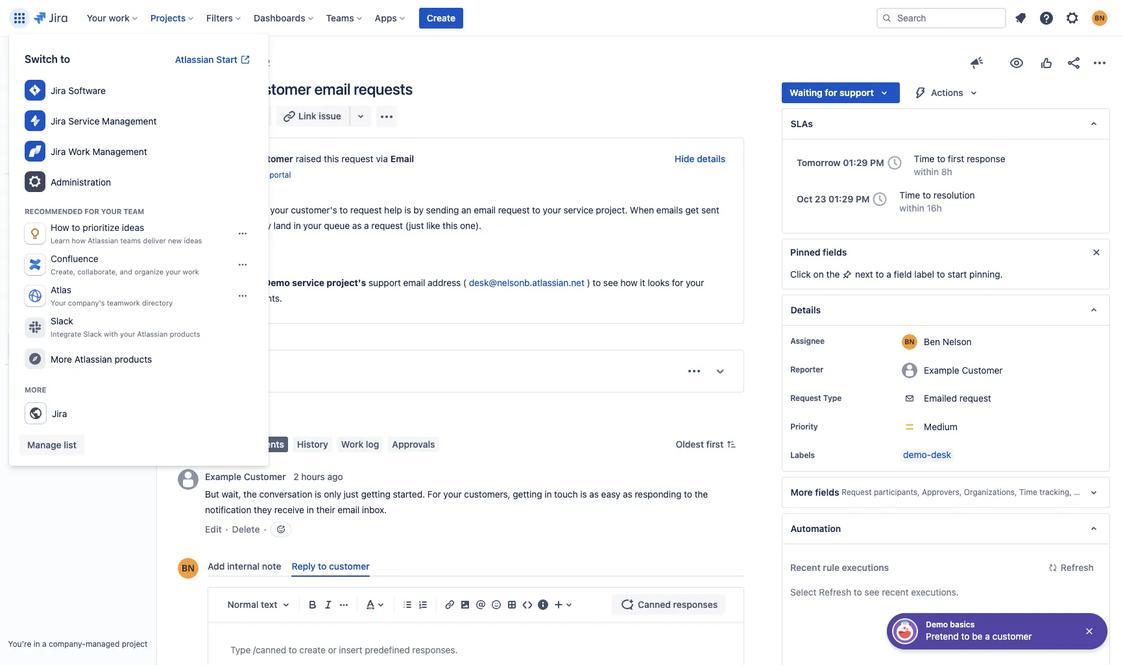 Task type: locate. For each thing, give the bounding box(es) containing it.
your
[[87, 12, 106, 23], [101, 207, 122, 215], [51, 299, 66, 307]]

a inside demo basics pretend to be a customer
[[985, 631, 990, 642]]

the left free
[[54, 91, 66, 101]]

work inside "button"
[[341, 439, 364, 450]]

1 vertical spatial management
[[92, 146, 147, 157]]

how to prioritize ideas options menu image
[[237, 228, 248, 239]]

1 vertical spatial you're
[[8, 639, 31, 649]]

2 vertical spatial example
[[205, 471, 241, 482]]

example up 'emailed'
[[924, 364, 960, 375]]

1 vertical spatial and
[[234, 293, 249, 304]]

team priority group
[[5, 252, 151, 364]]

customer up portal
[[250, 153, 293, 164]]

notification
[[205, 504, 251, 515]]

0 horizontal spatial pm
[[856, 193, 870, 204]]

for up prioritize
[[84, 207, 99, 215]]

fields up 'click on the'
[[823, 247, 847, 258]]

2 vertical spatial for
[[672, 277, 683, 288]]

jira image
[[34, 10, 67, 26], [34, 10, 67, 26]]

as right easy
[[623, 489, 632, 500]]

1 vertical spatial within
[[900, 202, 925, 214]]

group
[[5, 364, 151, 425]]

you're up upgrade button
[[16, 91, 40, 101]]

the for you're
[[54, 91, 66, 101]]

copy link to issue image
[[268, 57, 278, 67]]

is right touch
[[580, 489, 587, 500]]

numbered list ⌘⇧7 image
[[415, 597, 431, 613]]

add app image
[[379, 109, 394, 124]]

their
[[316, 504, 335, 515]]

select
[[12, 228, 33, 237]]

0 horizontal spatial as
[[352, 220, 362, 231]]

dashboards button
[[250, 7, 318, 28]]

settings image
[[1065, 10, 1080, 26], [27, 174, 43, 189]]

queues
[[122, 228, 147, 237], [70, 376, 100, 387]]

demo up you're on the free plan
[[34, 56, 59, 67]]

how
[[51, 222, 69, 233]]

like
[[426, 220, 440, 231]]

1 horizontal spatial pm
[[870, 157, 884, 168]]

1 vertical spatial team
[[10, 266, 31, 274]]

atlassian up '6'
[[137, 330, 168, 338]]

first up 8h
[[948, 153, 964, 164]]

ben nelson
[[924, 336, 972, 347]]

2 vertical spatial customer
[[993, 631, 1032, 642]]

0 horizontal spatial first
[[706, 439, 724, 450]]

jira down you're on the free plan
[[51, 115, 66, 126]]

you're for you're in a company-managed project
[[8, 639, 31, 649]]

priority
[[33, 266, 68, 274], [790, 422, 818, 432]]

slack up issues
[[83, 330, 102, 338]]

0 vertical spatial how
[[72, 236, 86, 245]]

they inside but wait, the conversation is only just getting started. for your customers, getting in touch is as easy as responding to the notification they receive in their email inbox.
[[254, 504, 272, 515]]

fields for more
[[815, 487, 839, 498]]

1 vertical spatial for
[[427, 489, 441, 500]]

1 horizontal spatial more
[[51, 353, 72, 364]]

demo
[[34, 56, 59, 67], [264, 277, 290, 288], [926, 620, 948, 629]]

service down switch to in the top left of the page
[[34, 70, 61, 80]]

time up within 16h button
[[900, 189, 920, 201]]

star
[[48, 228, 61, 237]]

tomorrow
[[797, 157, 841, 168]]

collaborate,
[[77, 267, 118, 276]]

0 horizontal spatial priority
[[33, 266, 68, 274]]

tracking,
[[1040, 488, 1072, 497]]

pm
[[870, 157, 884, 168], [856, 193, 870, 204]]

and inside ) to see how it looks for your customers and agents.
[[234, 293, 249, 304]]

your right looks
[[686, 277, 704, 288]]

manage list link
[[19, 435, 84, 456]]

manage left the list
[[27, 439, 61, 450]]

oct
[[797, 193, 813, 204]]

example customer up emailed request
[[924, 364, 1003, 375]]

1 vertical spatial priority
[[790, 422, 818, 432]]

on for you're
[[42, 91, 52, 101]]

manage
[[34, 376, 67, 387], [27, 439, 61, 450]]

it
[[640, 277, 645, 288]]

1 vertical spatial manage
[[27, 439, 61, 450]]

1 vertical spatial ideas
[[184, 236, 202, 245]]

actions image
[[1092, 55, 1108, 71]]

request inside more fields request participants, approvers, organizations, time tracking, approver grou
[[842, 488, 872, 497]]

queues inside starred select the star icon next to your queues to add them here.
[[122, 228, 147, 237]]

work left projects
[[109, 12, 130, 23]]

manage queues button
[[5, 369, 151, 395]]

demo inside demo basics pretend to be a customer
[[926, 620, 948, 629]]

1 vertical spatial they
[[254, 504, 272, 515]]

request right an on the left top
[[498, 204, 530, 216]]

request left type
[[790, 393, 821, 403]]

settings image inside administration link
[[27, 174, 43, 189]]

service inside demo service project service project
[[34, 70, 61, 80]]

fields
[[823, 247, 847, 258], [815, 487, 839, 498]]

they left land
[[253, 220, 271, 231]]

your inside atlas your company's teamwork directory
[[51, 299, 66, 307]]

getting left touch
[[513, 489, 542, 500]]

settings image right help image
[[1065, 10, 1080, 26]]

jira software
[[51, 85, 106, 96]]

pretend
[[926, 631, 959, 642]]

jira link
[[19, 398, 258, 430]]

your down atlas
[[51, 299, 66, 307]]

1 vertical spatial example
[[924, 364, 960, 375]]

menu bar
[[207, 437, 442, 452]]

8h
[[941, 166, 952, 177]]

your inside slack integrate slack with your atlassian products
[[120, 330, 135, 338]]

for right waiting
[[825, 87, 837, 98]]

how inside ) to see how it looks for your customers and agents.
[[621, 277, 638, 288]]

1 horizontal spatial request
[[842, 488, 872, 497]]

your left customers,
[[443, 489, 462, 500]]

first inside 'time to first response within 8h'
[[948, 153, 964, 164]]

1 horizontal spatial products
[[170, 330, 200, 338]]

work up customers
[[183, 267, 199, 276]]

priority inside 'group'
[[33, 266, 68, 274]]

jira software link
[[19, 75, 258, 106]]

tab list containing add internal note
[[202, 555, 750, 577]]

be
[[972, 631, 983, 642]]

0 vertical spatial service
[[61, 56, 93, 67]]

1 vertical spatial next
[[855, 269, 873, 280]]

within 8h button
[[914, 165, 952, 178]]

first left newest first image
[[706, 439, 724, 450]]

work log
[[341, 439, 379, 450]]

1 horizontal spatial slack
[[83, 330, 102, 338]]

hours
[[301, 471, 325, 482]]

and left agents. at left
[[234, 293, 249, 304]]

to inside time to resolution within 16h
[[923, 189, 931, 201]]

assigned
[[13, 314, 52, 325]]

1 vertical spatial demo
[[264, 277, 290, 288]]

0 horizontal spatial customer
[[247, 80, 311, 98]]

time inside time to resolution within 16h
[[900, 189, 920, 201]]

add
[[208, 561, 225, 572]]

service up jira software
[[61, 56, 93, 67]]

0 vertical spatial fields
[[823, 247, 847, 258]]

clockicon image
[[884, 152, 905, 173], [870, 189, 891, 210]]

0 vertical spatial support
[[840, 87, 874, 98]]

the right wait,
[[243, 489, 257, 500]]

0 vertical spatial example customer
[[924, 364, 1003, 375]]

0 vertical spatial first
[[948, 153, 964, 164]]

jira for jira service management
[[51, 115, 66, 126]]

oct 23 01:29 pm
[[797, 193, 870, 204]]

work up administration
[[68, 146, 90, 157]]

1 horizontal spatial for
[[672, 277, 683, 288]]

they
[[253, 220, 271, 231], [254, 504, 272, 515]]

example up wait,
[[205, 471, 241, 482]]

vote options: no one has voted for this issue yet. image
[[1039, 55, 1054, 71]]

request left participants,
[[842, 488, 872, 497]]

only
[[324, 489, 341, 500]]

portal
[[269, 170, 291, 180]]

work inside popup button
[[109, 12, 130, 23]]

1 horizontal spatial work
[[183, 267, 199, 276]]

0 vertical spatial for
[[84, 207, 99, 215]]

for inside the easiest way for your customer's to request help is by sending an email request to your service project. when emails get sent to your project, they land in your queue as a request (just like this one).
[[256, 204, 268, 216]]

2 up capturing customer email requests
[[265, 57, 271, 68]]

back left the start
[[188, 57, 209, 68]]

ideas right new
[[184, 236, 202, 245]]

oldest first button
[[668, 437, 744, 452]]

request
[[790, 393, 821, 403], [842, 488, 872, 497]]

time inside 'time to first response within 8h'
[[914, 153, 935, 164]]

0 horizontal spatial request
[[790, 393, 821, 403]]

profile image of ben nelson image
[[178, 558, 199, 579]]

confluence options menu image
[[237, 260, 248, 270]]

your inside popup button
[[87, 12, 106, 23]]

within left 16h at the top right of page
[[900, 202, 925, 214]]

0 horizontal spatial 2
[[265, 57, 271, 68]]

service
[[34, 70, 61, 80], [68, 115, 100, 126]]

primary element
[[8, 0, 877, 36]]

on
[[42, 91, 52, 101], [813, 269, 824, 280]]

label
[[914, 269, 934, 280]]

2 vertical spatial customer
[[244, 471, 286, 482]]

for right started.
[[427, 489, 441, 500]]

as left easy
[[589, 489, 599, 500]]

table image
[[504, 597, 520, 613]]

queues up the confluence create, collaborate, and organize your work
[[122, 228, 147, 237]]

customer up emailed request
[[962, 364, 1003, 375]]

customers,
[[464, 489, 510, 500]]

your profile and settings image
[[1092, 10, 1108, 26]]

view
[[211, 170, 229, 180]]

clockicon image left within 16h button
[[870, 189, 891, 210]]

a left field at top right
[[887, 269, 891, 280]]

for right way
[[256, 204, 268, 216]]

desk-2
[[239, 57, 271, 68]]

customer's
[[291, 204, 337, 216]]

demo inside demo service project service project
[[34, 56, 59, 67]]

demo up agents. at left
[[264, 277, 290, 288]]

2 vertical spatial demo
[[926, 620, 948, 629]]

0 vertical spatial service
[[34, 70, 61, 80]]

notifications image
[[1013, 10, 1028, 26]]

more for more atlassian products
[[51, 353, 72, 364]]

customer up conversation
[[244, 471, 286, 482]]

for
[[84, 207, 99, 215], [427, 489, 441, 500]]

response
[[967, 153, 1006, 164]]

this inside the easiest way for your customer's to request help is by sending an email request to your service project. when emails get sent to your project, they land in your queue as a request (just like this one).
[[443, 220, 458, 231]]

manage up give
[[34, 376, 67, 387]]

customer right be
[[993, 631, 1032, 642]]

1 vertical spatial your
[[101, 207, 122, 215]]

manage inside button
[[34, 376, 67, 387]]

team priority
[[10, 266, 68, 274]]

fields up automation
[[815, 487, 839, 498]]

1 vertical spatial settings image
[[27, 174, 43, 189]]

support right project's
[[369, 277, 401, 288]]

link web pages and more image
[[353, 108, 368, 124]]

upgrade button
[[16, 108, 86, 129]]

service
[[61, 56, 93, 67], [564, 204, 593, 216], [292, 277, 324, 288]]

products inside slack integrate slack with your atlassian products
[[170, 330, 200, 338]]

0 horizontal spatial products
[[115, 353, 152, 364]]

1 vertical spatial fields
[[815, 487, 839, 498]]

1 vertical spatial for
[[256, 204, 268, 216]]

slack up integrate
[[51, 315, 73, 326]]

upgrade
[[38, 113, 76, 123]]

2 getting from the left
[[513, 489, 542, 500]]

demo up pretend at the right of page
[[926, 620, 948, 629]]

0 horizontal spatial email
[[188, 277, 210, 288]]

a right be
[[985, 631, 990, 642]]

note
[[262, 561, 281, 572]]

show image
[[710, 361, 731, 382]]

products down '6'
[[115, 353, 152, 364]]

products
[[170, 330, 200, 338], [115, 353, 152, 364]]

example up view
[[211, 153, 248, 164]]

demo for demo basics
[[926, 620, 948, 629]]

italic ⌘i image
[[321, 597, 336, 613]]

the inside starred select the star icon next to your queues to add them here.
[[35, 228, 46, 237]]

more inside more fields element
[[790, 487, 813, 498]]

this right raised
[[324, 153, 339, 164]]

for inside dropdown button
[[825, 87, 837, 98]]

and inside the confluence create, collaborate, and organize your work
[[120, 267, 132, 276]]

you're for you're on the free plan
[[16, 91, 40, 101]]

0 vertical spatial within
[[914, 166, 939, 177]]

0 horizontal spatial next
[[80, 228, 94, 237]]

to inside the team priority 'group'
[[54, 314, 62, 325]]

1 vertical spatial this
[[443, 220, 458, 231]]

you're left company-
[[8, 639, 31, 649]]

1 horizontal spatial priority
[[790, 422, 818, 432]]

0 horizontal spatial for
[[84, 207, 99, 215]]

2 vertical spatial service
[[292, 277, 324, 288]]

1 horizontal spatial 2
[[293, 471, 299, 482]]

customer down copy link to issue icon
[[247, 80, 311, 98]]

01:29 right tomorrow
[[843, 157, 868, 168]]

0 horizontal spatial queues
[[70, 376, 100, 387]]

jira left free
[[51, 85, 66, 96]]

next inside starred select the star icon next to your queues to add them here.
[[80, 228, 94, 237]]

0 vertical spatial slack
[[51, 315, 73, 326]]

pm right the "23" at top
[[856, 193, 870, 204]]

management for jira service management
[[102, 115, 157, 126]]

projects
[[150, 12, 186, 23]]

1 horizontal spatial work
[[341, 439, 364, 450]]

getting up the inbox.
[[361, 489, 390, 500]]

how inside how to prioritize ideas learn how atlassian teams deliver new ideas
[[72, 236, 86, 245]]

code snippet image
[[520, 597, 535, 613]]

in
[[261, 170, 267, 180], [294, 220, 301, 231], [545, 489, 552, 500], [307, 504, 314, 515], [34, 639, 40, 649]]

pm left within 8h button
[[870, 157, 884, 168]]

more down labels
[[790, 487, 813, 498]]

1 horizontal spatial this
[[443, 220, 458, 231]]

0 vertical spatial on
[[42, 91, 52, 101]]

a
[[364, 220, 369, 231], [887, 269, 891, 280], [212, 277, 217, 288], [985, 631, 990, 642], [42, 639, 46, 649]]

1 vertical spatial work
[[341, 439, 364, 450]]

more up give
[[25, 386, 46, 394]]

clockicon image for tomorrow 01:29 pm
[[884, 152, 905, 173]]

1 vertical spatial on
[[813, 269, 824, 280]]

ago
[[327, 471, 343, 482]]

queues up give feedback button
[[70, 376, 100, 387]]

next right icon
[[80, 228, 94, 237]]

more inside more atlassian products link
[[51, 353, 72, 364]]

customer up more formatting image
[[329, 561, 370, 572]]

history
[[297, 439, 328, 450]]

tab list
[[202, 555, 750, 577]]

bullet list ⌘⇧8 image
[[400, 597, 415, 613]]

teams
[[120, 236, 141, 245]]

time left tracking,
[[1019, 488, 1037, 497]]

0 vertical spatial demo
[[34, 56, 59, 67]]

time up within 8h button
[[914, 153, 935, 164]]

0 vertical spatial they
[[253, 220, 271, 231]]

1 vertical spatial queues
[[70, 376, 100, 387]]

your work
[[87, 12, 130, 23]]

unassigned
[[13, 339, 62, 350]]

0 vertical spatial team
[[123, 207, 144, 215]]

0 horizontal spatial more
[[25, 386, 46, 394]]

0 horizontal spatial is
[[315, 489, 322, 500]]

company-
[[49, 639, 86, 649]]

0 horizontal spatial ideas
[[122, 222, 144, 233]]

1 vertical spatial more
[[25, 386, 46, 394]]

pinning.
[[970, 269, 1003, 280]]

edit button
[[205, 523, 222, 536]]

touch
[[554, 489, 578, 500]]

waiting
[[790, 87, 823, 98]]

text
[[261, 599, 277, 610]]

your right "organize"
[[166, 267, 181, 276]]

1 horizontal spatial first
[[948, 153, 964, 164]]

pinned fields
[[790, 247, 847, 258]]

0 horizontal spatial settings image
[[27, 174, 43, 189]]

example customer up wait,
[[205, 471, 286, 482]]

email up customers
[[188, 277, 210, 288]]

1 horizontal spatial email
[[391, 153, 414, 164]]

banner
[[0, 0, 1123, 36]]

1 horizontal spatial on
[[813, 269, 824, 280]]

2 horizontal spatial for
[[825, 87, 837, 98]]

the up them at left
[[35, 228, 46, 237]]

email right via
[[391, 153, 414, 164]]

help image
[[1039, 10, 1054, 26]]

0 horizontal spatial service
[[34, 70, 61, 80]]

back up queues
[[34, 150, 54, 161]]

project up administration
[[68, 150, 97, 161]]

newest first image
[[726, 439, 737, 450]]

atlassian down issues
[[74, 353, 112, 364]]

time for time to first response within 8h
[[914, 153, 935, 164]]

project inside back to project link
[[68, 150, 97, 161]]

1 vertical spatial service
[[564, 204, 593, 216]]

demo for demo service project
[[34, 56, 59, 67]]

2 horizontal spatial is
[[580, 489, 587, 500]]

1 horizontal spatial support
[[840, 87, 874, 98]]

products down directory
[[170, 330, 200, 338]]

banner containing your work
[[0, 0, 1123, 36]]

create button
[[419, 7, 463, 28]]

management for jira work management
[[92, 146, 147, 157]]

support
[[840, 87, 874, 98], [369, 277, 401, 288]]

help
[[384, 204, 402, 216]]

wait,
[[222, 489, 241, 500]]

1 vertical spatial customer
[[329, 561, 370, 572]]

6
[[134, 341, 139, 351]]

support right waiting
[[840, 87, 874, 98]]

me
[[65, 314, 78, 325]]

priority pin to top. only you can see pinned fields. image
[[821, 422, 831, 432]]

0 horizontal spatial back
[[34, 150, 54, 161]]

oldest
[[676, 439, 704, 450]]

0 vertical spatial 2
[[265, 57, 271, 68]]

1 horizontal spatial customer
[[329, 561, 370, 572]]

as right queue
[[352, 220, 362, 231]]

priority up atlas
[[33, 266, 68, 274]]

email right an on the left top
[[474, 204, 496, 216]]

0 vertical spatial your
[[87, 12, 106, 23]]

1 horizontal spatial for
[[427, 489, 441, 500]]

) to see how it looks for your customers and agents.
[[188, 277, 707, 304]]

priority left priority pin to top. only you can see pinned fields. image
[[790, 422, 818, 432]]

they up the delete
[[254, 504, 272, 515]]

0 horizontal spatial getting
[[361, 489, 390, 500]]

management down jira service management
[[92, 146, 147, 157]]

0 horizontal spatial and
[[120, 267, 132, 276]]

first inside button
[[706, 439, 724, 450]]

to inside 'time to first response within 8h'
[[937, 153, 946, 164]]

1 vertical spatial example customer
[[205, 471, 286, 482]]

2 vertical spatial your
[[51, 299, 66, 307]]

0 horizontal spatial for
[[256, 204, 268, 216]]

you're in a company-managed project
[[8, 639, 148, 649]]

clockicon image left within 8h button
[[884, 152, 905, 173]]

1 vertical spatial slack
[[83, 330, 102, 338]]



Task type: describe. For each thing, give the bounding box(es) containing it.
hide details
[[675, 153, 726, 164]]

team inside 'group'
[[10, 266, 31, 274]]

assigned to me
[[13, 314, 78, 325]]

starred group
[[5, 201, 151, 252]]

directory
[[142, 299, 173, 307]]

tomorrow 01:29 pm
[[797, 157, 884, 168]]

starred select the star icon next to your queues to add them here.
[[10, 214, 147, 247]]

close image
[[1084, 626, 1095, 637]]

emails
[[656, 204, 683, 216]]

to inside but wait, the conversation is only just getting started. for your customers, getting in touch is as easy as responding to the notification they receive in their email inbox.
[[684, 489, 692, 500]]

actions button
[[905, 82, 989, 103]]

in left their on the left of page
[[307, 504, 314, 515]]

apps
[[375, 12, 397, 23]]

0 vertical spatial 01:29
[[843, 157, 868, 168]]

to inside "tab list"
[[318, 561, 327, 572]]

1 vertical spatial support
[[369, 277, 401, 288]]

the for starred
[[35, 228, 46, 237]]

teams
[[326, 12, 354, 23]]

issue
[[319, 110, 341, 121]]

organizations,
[[964, 488, 1017, 497]]

2 horizontal spatial as
[[623, 489, 632, 500]]

waiting for support
[[790, 87, 874, 98]]

demo-desk link
[[901, 449, 954, 462]]

0 vertical spatial this
[[324, 153, 339, 164]]

your down customer's
[[303, 220, 322, 231]]

email up issue
[[314, 80, 351, 98]]

open
[[26, 288, 47, 299]]

field
[[894, 269, 912, 280]]

customer inside demo basics pretend to be a customer
[[993, 631, 1032, 642]]

queues inside button
[[70, 376, 100, 387]]

back for back
[[188, 57, 209, 68]]

back for back to project
[[34, 150, 54, 161]]

canned responses button
[[612, 595, 726, 615]]

switch
[[25, 53, 58, 65]]

jira up manage list
[[52, 408, 67, 419]]

23
[[815, 193, 826, 204]]

service inside the easiest way for your customer's to request help is by sending an email request to your service project. when emails get sent to your project, they land in your queue as a request (just like this one).
[[564, 204, 593, 216]]

1 vertical spatial 2
[[293, 471, 299, 482]]

approvers,
[[922, 488, 962, 497]]

fields for pinned
[[823, 247, 847, 258]]

in left touch
[[545, 489, 552, 500]]

Search field
[[877, 7, 1006, 28]]

an
[[461, 204, 471, 216]]

support inside waiting for support dropdown button
[[840, 87, 874, 98]]

mention image
[[473, 597, 489, 613]]

ben
[[924, 336, 940, 347]]

apps button
[[371, 7, 410, 28]]

request up atlas options menu image
[[219, 277, 251, 288]]

group containing manage queues
[[5, 364, 151, 425]]

your inside but wait, the conversation is only just getting started. for your customers, getting in touch is as easy as responding to the notification they receive in their email inbox.
[[443, 489, 462, 500]]

request type
[[790, 393, 842, 403]]

appswitcher icon image
[[12, 10, 27, 26]]

in left portal
[[261, 170, 267, 180]]

the for click
[[826, 269, 840, 280]]

sending
[[426, 204, 459, 216]]

manage for manage list
[[27, 439, 61, 450]]

1 horizontal spatial service
[[292, 277, 324, 288]]

request left help
[[350, 204, 382, 216]]

slas element
[[782, 108, 1110, 140]]

automation element
[[782, 513, 1110, 544]]

atlassian left the start
[[175, 54, 214, 65]]

back to project
[[34, 150, 97, 161]]

0 vertical spatial example
[[211, 153, 248, 164]]

editor toolbar toolbar
[[221, 593, 739, 617]]

0 vertical spatial ideas
[[122, 222, 144, 233]]

type
[[823, 393, 842, 403]]

automation
[[790, 523, 841, 534]]

reply to customer
[[292, 561, 370, 572]]

assignee
[[790, 336, 825, 346]]

as inside the easiest way for your customer's to request help is by sending an email request to your service project. when emails get sent to your project, they land in your queue as a request (just like this one).
[[352, 220, 362, 231]]

feedback
[[55, 402, 94, 413]]

give feedback image
[[969, 55, 985, 71]]

request right view
[[231, 170, 259, 180]]

0 horizontal spatial slack
[[51, 315, 73, 326]]

time inside more fields request participants, approvers, organizations, time tracking, approver grou
[[1019, 488, 1037, 497]]

jira work management
[[51, 146, 147, 157]]

your up land
[[270, 204, 288, 216]]

your inside the confluence create, collaborate, and organize your work
[[166, 267, 181, 276]]

(just
[[405, 220, 424, 231]]

within 16h button
[[900, 202, 942, 215]]

they inside the easiest way for your customer's to request help is by sending an email request to your service project. when emails get sent to your project, they land in your queue as a request (just like this one).
[[253, 220, 271, 231]]

easy
[[601, 489, 620, 500]]

atlassian inside slack integrate slack with your atlassian products
[[137, 330, 168, 338]]

canned responses
[[638, 599, 718, 610]]

project up the software
[[95, 56, 126, 67]]

project right "managed"
[[122, 639, 148, 649]]

1 horizontal spatial team
[[123, 207, 144, 215]]

in inside the easiest way for your customer's to request help is by sending an email request to your service project. when emails get sent to your project, they land in your queue as a request (just like this one).
[[294, 220, 301, 231]]

request right 'emailed'
[[960, 393, 991, 404]]

1 vertical spatial email
[[188, 277, 210, 288]]

project,
[[219, 220, 251, 231]]

desk-
[[239, 57, 265, 68]]

next to a field label to start pinning.
[[853, 269, 1003, 280]]

project up jira software
[[63, 70, 89, 80]]

within inside 'time to first response within 8h'
[[914, 166, 939, 177]]

is inside the easiest way for your customer's to request help is by sending an email request to your service project. when emails get sent to your project, they land in your queue as a request (just like this one).
[[404, 204, 411, 216]]

project's
[[327, 277, 366, 288]]

Reply to customer - Main content area, start typing to enter text. text field
[[230, 643, 722, 658]]

request left via
[[342, 153, 373, 164]]

your down the the
[[198, 220, 217, 231]]

hide details button
[[667, 149, 733, 169]]

in left company-
[[34, 639, 40, 649]]

you're on the free plan
[[16, 91, 104, 101]]

email left address
[[403, 277, 425, 288]]

desk@nelsonb.atlassian.net link
[[469, 277, 585, 288]]

add image, video, or file image
[[457, 597, 473, 613]]

request down help
[[371, 220, 403, 231]]

1 getting from the left
[[361, 489, 390, 500]]

1 horizontal spatial ideas
[[184, 236, 202, 245]]

2 inside desk-2 link
[[265, 57, 271, 68]]

1 vertical spatial customer
[[962, 364, 1003, 375]]

details element
[[782, 295, 1110, 326]]

company's
[[68, 299, 105, 307]]

jira service management link
[[19, 106, 258, 136]]

0 horizontal spatial work
[[68, 146, 90, 157]]

desk
[[931, 449, 951, 460]]

jira for jira software
[[51, 85, 66, 96]]

your inside starred select the star icon next to your queues to add them here.
[[105, 228, 120, 237]]

to inside how to prioritize ideas learn how atlassian teams deliver new ideas
[[72, 222, 80, 233]]

back link
[[169, 53, 213, 73]]

just
[[344, 489, 359, 500]]

create,
[[51, 267, 75, 276]]

canned
[[638, 599, 671, 610]]

issues
[[65, 339, 91, 350]]

your inside ) to see how it looks for your customers and agents.
[[686, 277, 704, 288]]

1 vertical spatial service
[[68, 115, 100, 126]]

confluence create, collaborate, and organize your work
[[51, 253, 199, 276]]

a left company-
[[42, 639, 46, 649]]

a up customers
[[212, 277, 217, 288]]

1 horizontal spatial as
[[589, 489, 599, 500]]

address
[[428, 277, 461, 288]]

work inside the confluence create, collaborate, and organize your work
[[183, 267, 199, 276]]

more for more fields request participants, approvers, organizations, time tracking, approver grou
[[790, 487, 813, 498]]

for inside ) to see how it looks for your customers and agents.
[[672, 277, 683, 288]]

emailed request
[[924, 393, 991, 404]]

one).
[[460, 220, 481, 231]]

details
[[790, 304, 821, 315]]

on for click
[[813, 269, 824, 280]]

time to resolution within 16h
[[900, 189, 975, 214]]

more for more
[[25, 386, 46, 394]]

email inside but wait, the conversation is only just getting started. for your customers, getting in touch is as easy as responding to the notification they receive in their email inbox.
[[338, 504, 360, 515]]

a inside the easiest way for your customer's to request help is by sending an email request to your service project. when emails get sent to your project, they land in your queue as a request (just like this one).
[[364, 220, 369, 231]]

emailed
[[924, 393, 957, 404]]

menu bar containing comments
[[207, 437, 442, 452]]

atlassian inside how to prioritize ideas learn how atlassian teams deliver new ideas
[[88, 236, 118, 245]]

reporter pin to top. only you can see pinned fields. image
[[826, 365, 836, 375]]

the easiest way for your customer's to request help is by sending an email request to your service project. when emails get sent to your project, they land in your queue as a request (just like this one).
[[188, 204, 722, 231]]

managed
[[86, 639, 120, 649]]

conversation
[[259, 489, 312, 500]]

slack integrate slack with your atlassian products
[[51, 315, 200, 338]]

email inside the easiest way for your customer's to request help is by sending an email request to your service project. when emails get sent to your project, they land in your queue as a request (just like this one).
[[474, 204, 496, 216]]

prioritize
[[83, 222, 119, 233]]

comments button
[[234, 437, 288, 452]]

within inside time to resolution within 16h
[[900, 202, 925, 214]]

when
[[630, 204, 654, 216]]

starred
[[10, 214, 45, 223]]

1 horizontal spatial next
[[855, 269, 873, 280]]

labels
[[790, 450, 815, 460]]

clockicon image for oct 23 01:29 pm
[[870, 189, 891, 210]]

to inside ) to see how it looks for your customers and agents.
[[593, 277, 601, 288]]

them
[[35, 239, 53, 247]]

0 vertical spatial customer
[[247, 80, 311, 98]]

responding
[[635, 489, 682, 500]]

desk@nelsonb.atlassian.net
[[469, 277, 585, 288]]

history button
[[293, 437, 332, 452]]

share image
[[1066, 55, 1082, 71]]

16h
[[927, 202, 942, 214]]

0 horizontal spatial example customer
[[205, 471, 286, 482]]

more formatting image
[[336, 597, 352, 613]]

by
[[414, 204, 424, 216]]

deliver
[[143, 236, 166, 245]]

for inside but wait, the conversation is only just getting started. for your customers, getting in touch is as easy as responding to the notification they receive in their email inbox.
[[427, 489, 441, 500]]

responses
[[673, 599, 718, 610]]

emoji image
[[489, 597, 504, 613]]

0 vertical spatial pm
[[870, 157, 884, 168]]

0 vertical spatial customer
[[250, 153, 293, 164]]

bold ⌘b image
[[305, 597, 321, 613]]

your left project.
[[543, 204, 561, 216]]

watch options: you are not watching this issue, 0 people watching image
[[1009, 55, 1025, 71]]

with
[[104, 330, 118, 338]]

jira for jira work management
[[51, 146, 66, 157]]

approver
[[1074, 488, 1108, 497]]

1 horizontal spatial settings image
[[1065, 10, 1080, 26]]

link image
[[442, 597, 457, 613]]

info panel image
[[535, 597, 551, 613]]

new
[[168, 236, 182, 245]]

to inside demo basics pretend to be a customer
[[961, 631, 970, 642]]

via
[[376, 153, 388, 164]]

hide message image
[[1089, 245, 1104, 260]]

email a request to demo service project's support email address ( desk@nelsonb.atlassian.net
[[188, 277, 585, 288]]

the right responding
[[695, 489, 708, 500]]

more fields element
[[782, 477, 1123, 508]]

manage for manage queues
[[34, 376, 67, 387]]

search image
[[882, 13, 892, 23]]

filters button
[[203, 7, 246, 28]]

delete
[[232, 524, 260, 535]]

start
[[216, 54, 237, 65]]

1 vertical spatial 01:29
[[829, 193, 854, 204]]

add reaction image
[[275, 524, 286, 535]]

service inside demo service project service project
[[61, 56, 93, 67]]

0 vertical spatial email
[[391, 153, 414, 164]]

here.
[[55, 239, 72, 247]]

medium
[[924, 421, 958, 432]]

atlas options menu image
[[237, 291, 248, 301]]

the for but
[[243, 489, 257, 500]]

time for time to resolution within 16h
[[900, 189, 920, 201]]



Task type: vqa. For each thing, say whether or not it's contained in the screenshot.
Actions icon
yes



